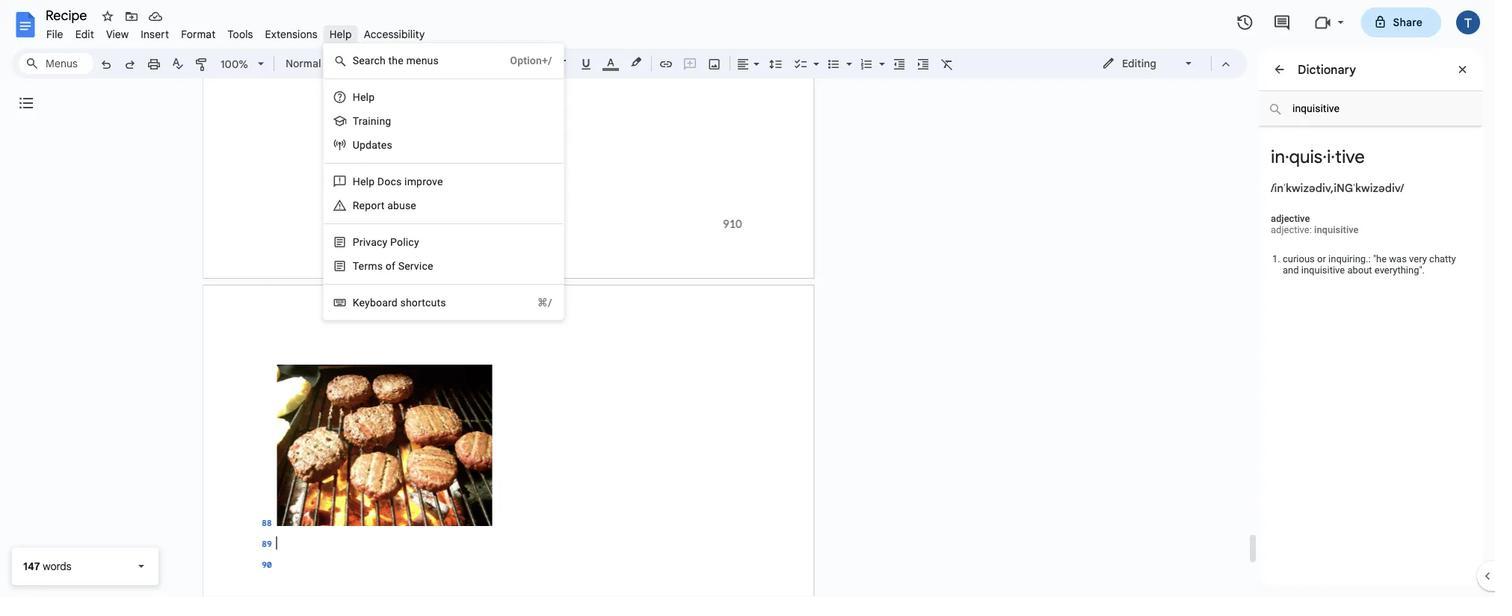 Task type: describe. For each thing, give the bounding box(es) containing it.
imp
[[404, 175, 422, 188]]

h
[[353, 91, 360, 103]]

insert
[[141, 28, 169, 41]]

very
[[1409, 253, 1427, 265]]

normal
[[286, 57, 321, 70]]

Star checkbox
[[97, 6, 118, 27]]

view
[[106, 28, 129, 41]]

inquisitive inside "he was very chatty and inquisitive about everything"
[[1301, 265, 1345, 276]]

terms of service s element
[[353, 260, 438, 272]]

"he was very chatty and inquisitive about everything"
[[1283, 253, 1456, 276]]

file
[[46, 28, 63, 41]]

extensions menu item
[[259, 25, 323, 43]]

.
[[1422, 265, 1425, 276]]

of
[[386, 260, 395, 272]]

inquisitive inside adjective adjective: inquisitive
[[1314, 224, 1359, 235]]

inˈkwizədiv,
[[1274, 181, 1334, 195]]

privacy policy p element
[[353, 236, 424, 248]]

tools menu item
[[222, 25, 259, 43]]

k eyboard shortcuts
[[353, 296, 446, 309]]

curious or inquiring.
[[1283, 253, 1368, 265]]

words
[[43, 560, 71, 573]]

p
[[353, 236, 359, 248]]

enus
[[416, 54, 439, 67]]

:
[[1368, 253, 1371, 265]]

⌘slash element
[[519, 295, 552, 310]]

a
[[387, 199, 393, 212]]

menu bar banner
[[0, 0, 1495, 597]]

view menu item
[[100, 25, 135, 43]]

keyboard shortcuts k element
[[353, 296, 451, 309]]

edit menu item
[[69, 25, 100, 43]]

buse
[[393, 199, 416, 212]]

p rivacy policy
[[353, 236, 419, 248]]

term s of service
[[353, 260, 433, 272]]

report
[[353, 199, 385, 212]]

/ inˈkwizədiv, ingˈkwizədiv /
[[1271, 181, 1404, 195]]

highlight color image
[[628, 53, 644, 71]]

s
[[377, 260, 383, 272]]

Zoom text field
[[217, 54, 253, 75]]

search the m enus
[[353, 54, 439, 67]]

chatty
[[1429, 253, 1456, 265]]

the
[[388, 54, 404, 67]]

tools
[[228, 28, 253, 41]]

service
[[398, 260, 433, 272]]

shortcuts
[[400, 296, 446, 309]]

docs
[[377, 175, 402, 188]]

help docs imp r ove
[[353, 175, 443, 188]]

adjective
[[1271, 213, 1310, 224]]

editing button
[[1091, 52, 1204, 75]]

menu bar inside the menu bar banner
[[40, 19, 431, 44]]

⌘/
[[537, 296, 552, 309]]

policy
[[390, 236, 419, 248]]

and
[[1283, 265, 1299, 276]]

2 / from the left
[[1400, 181, 1404, 195]]

in·quis·i·tive
[[1271, 146, 1365, 168]]

Menus field
[[19, 53, 93, 74]]

h elp
[[353, 91, 375, 103]]

training t element
[[353, 115, 396, 127]]

Rename text field
[[40, 6, 96, 24]]

insert image image
[[706, 53, 723, 74]]

ove
[[426, 175, 443, 188]]

share button
[[1361, 7, 1441, 37]]

normal text
[[286, 57, 343, 70]]

about
[[1347, 265, 1372, 276]]

k
[[353, 296, 359, 309]]

editing
[[1122, 57, 1156, 70]]

inquiring.
[[1328, 253, 1368, 265]]

adjective adjective: inquisitive
[[1271, 213, 1359, 235]]

line & paragraph spacing image
[[767, 53, 785, 74]]

t raining
[[353, 115, 391, 127]]

search the menus m element
[[353, 54, 443, 67]]

Zoom field
[[215, 53, 271, 76]]

term
[[353, 260, 377, 272]]



Task type: vqa. For each thing, say whether or not it's contained in the screenshot.
Image Options
no



Task type: locate. For each thing, give the bounding box(es) containing it.
adjective:
[[1271, 224, 1312, 235]]

was
[[1389, 253, 1407, 265]]

pdates
[[360, 139, 392, 151]]

1 vertical spatial inquisitive
[[1301, 265, 1345, 276]]

dictionary
[[1298, 62, 1356, 77]]

help inside menu item
[[329, 28, 352, 41]]

m
[[406, 54, 416, 67]]

0 vertical spatial inquisitive
[[1314, 224, 1359, 235]]

u
[[353, 139, 360, 151]]

dictionary heading
[[1298, 61, 1356, 78]]

option+/
[[510, 54, 552, 67]]

0 horizontal spatial /
[[1271, 181, 1274, 195]]

inquisitive right and
[[1301, 265, 1345, 276]]

/ up was
[[1400, 181, 1404, 195]]

0 horizontal spatial help
[[329, 28, 352, 41]]

main toolbar
[[93, 0, 959, 580]]

accessibility menu item
[[358, 25, 431, 43]]

edit
[[75, 28, 94, 41]]

help
[[329, 28, 352, 41], [353, 175, 375, 188]]

insert menu item
[[135, 25, 175, 43]]

u pdates
[[353, 139, 392, 151]]

format menu item
[[175, 25, 222, 43]]

help docs improve r element
[[353, 175, 447, 188]]

/
[[1271, 181, 1274, 195], [1400, 181, 1404, 195]]

inquisitive
[[1314, 224, 1359, 235], [1301, 265, 1345, 276]]

menu bar containing file
[[40, 19, 431, 44]]

file menu item
[[40, 25, 69, 43]]

search
[[353, 54, 386, 67]]

help for help
[[329, 28, 352, 41]]

/ up adjective
[[1271, 181, 1274, 195]]

report a buse
[[353, 199, 416, 212]]

share
[[1393, 16, 1422, 29]]

1 horizontal spatial help
[[353, 175, 375, 188]]

menu bar
[[40, 19, 431, 44]]

rivacy
[[359, 236, 387, 248]]

0 vertical spatial help
[[329, 28, 352, 41]]

Search dictionary text field
[[1259, 91, 1482, 126]]

1 vertical spatial help
[[353, 175, 375, 188]]

raining
[[359, 115, 391, 127]]

mode and view toolbar
[[1091, 49, 1238, 78]]

help up report
[[353, 175, 375, 188]]

inquisitive up "curious or inquiring."
[[1314, 224, 1359, 235]]

147
[[23, 560, 40, 573]]

dictionary results for inquisitive section
[[1259, 49, 1483, 597]]

or
[[1317, 253, 1326, 265]]

eyboard
[[359, 296, 398, 309]]

menu
[[323, 43, 564, 320]]

ingˈkwizədiv
[[1334, 181, 1400, 195]]

help menu item
[[323, 25, 358, 43]]

report abuse a element
[[353, 199, 421, 212]]

curious
[[1283, 253, 1315, 265]]

help for help docs imp r ove
[[353, 175, 375, 188]]

elp
[[360, 91, 375, 103]]

t
[[353, 115, 359, 127]]

1 / from the left
[[1271, 181, 1274, 195]]

menu containing search the
[[323, 43, 564, 320]]

extensions
[[265, 28, 317, 41]]

r
[[422, 175, 426, 188]]

option+slash element
[[492, 53, 552, 68]]

help up text
[[329, 28, 352, 41]]

accessibility
[[364, 28, 425, 41]]

text
[[324, 57, 343, 70]]

text color image
[[602, 53, 619, 71]]

styles list. normal text selected. option
[[286, 53, 345, 74]]

updates u element
[[353, 139, 397, 151]]

1 horizontal spatial /
[[1400, 181, 1404, 195]]

everything"
[[1375, 265, 1422, 276]]

help h element
[[353, 91, 379, 103]]

in·quis·i·tive application
[[0, 0, 1495, 597]]

"he
[[1373, 253, 1387, 265]]

147 words
[[23, 560, 71, 573]]

format
[[181, 28, 216, 41]]

menu inside in·quis·i·tive application
[[323, 43, 564, 320]]



